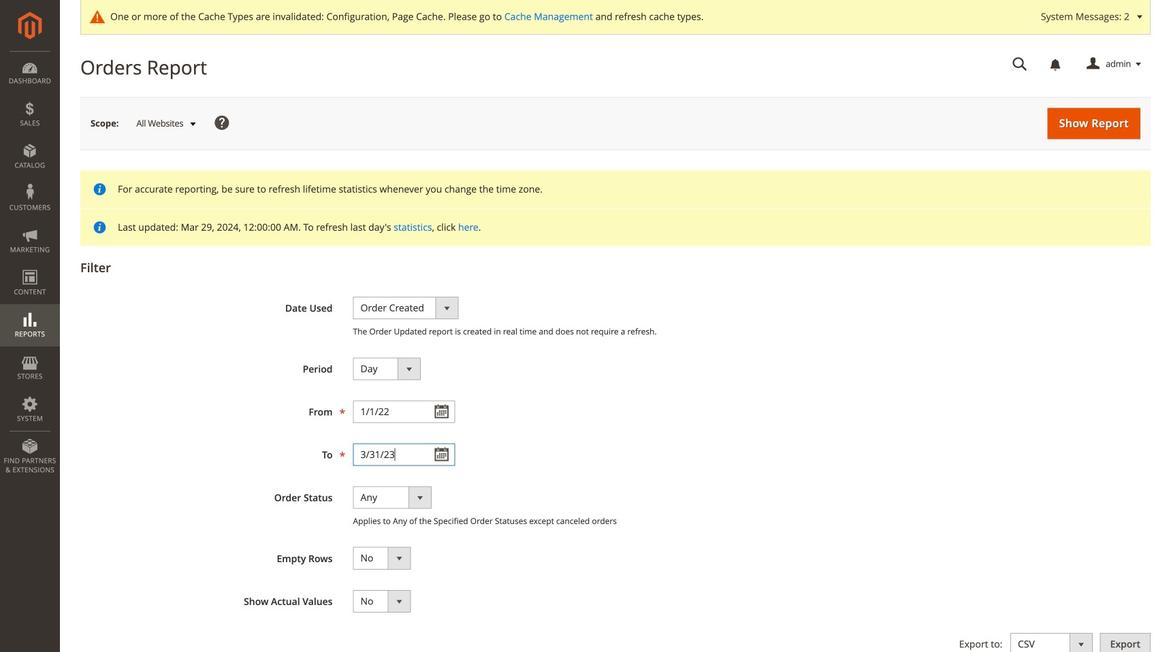 Task type: locate. For each thing, give the bounding box(es) containing it.
None text field
[[353, 401, 455, 423], [353, 444, 455, 466], [353, 401, 455, 423], [353, 444, 455, 466]]

None text field
[[1003, 52, 1037, 76]]

menu bar
[[0, 51, 60, 482]]



Task type: vqa. For each thing, say whether or not it's contained in the screenshot.
Text Field
yes



Task type: describe. For each thing, give the bounding box(es) containing it.
magento admin panel image
[[18, 12, 42, 39]]



